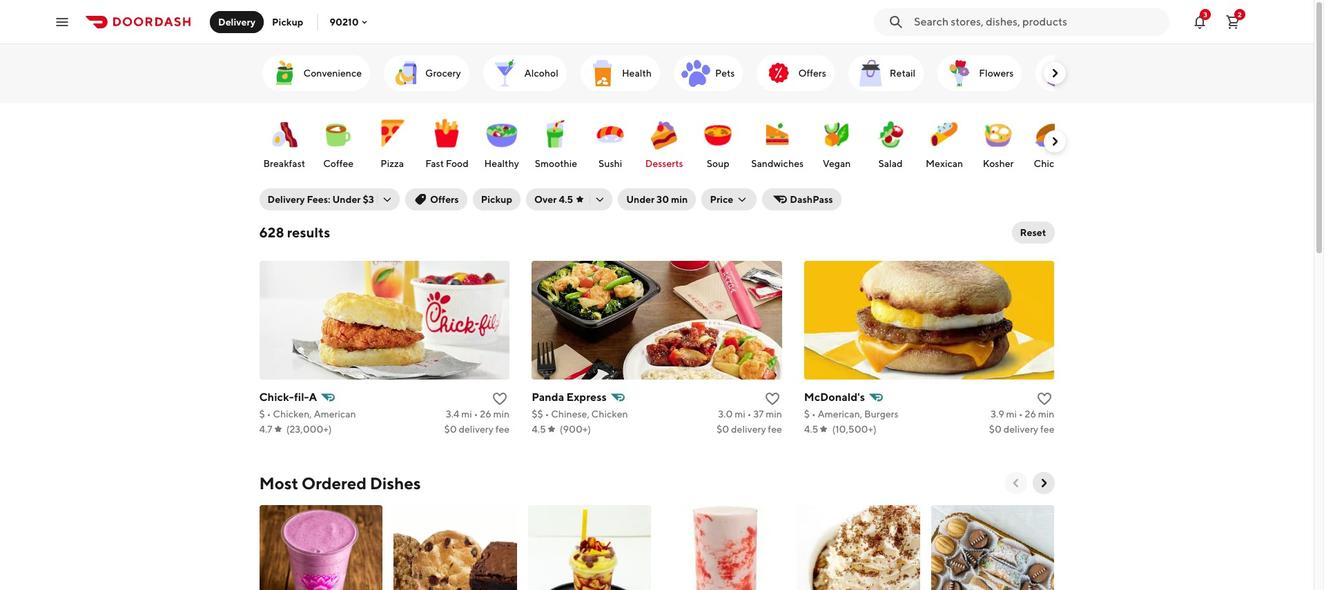 Task type: locate. For each thing, give the bounding box(es) containing it.
628 results
[[259, 224, 330, 240]]

1 horizontal spatial 4.5
[[559, 194, 573, 205]]

min down click to add this store to your saved list image
[[1039, 409, 1055, 420]]

Store search: begin typing to search for stores available on DoorDash text field
[[914, 14, 1162, 29]]

1 $​0 delivery fee from the left
[[444, 424, 510, 435]]

click to add this store to your saved list image for chick-fil-a
[[492, 391, 508, 407]]

1 • from the left
[[267, 409, 271, 420]]

1 vertical spatial delivery
[[268, 194, 305, 205]]

$​0 delivery fee down 3.4 mi • 26 min
[[444, 424, 510, 435]]

grocery image
[[390, 57, 423, 90]]

2 click to add this store to your saved list image from the left
[[764, 391, 781, 407]]

3.9 mi • 26 min
[[991, 409, 1055, 420]]

dashpass
[[790, 194, 833, 205]]

0 horizontal spatial delivery
[[459, 424, 494, 435]]

min right the 30
[[671, 194, 688, 205]]

mi right 3.9
[[1007, 409, 1017, 420]]

results
[[287, 224, 330, 240]]

pickup
[[272, 16, 303, 27], [481, 194, 513, 205]]

2 mi from the left
[[735, 409, 746, 420]]

$​0 delivery fee down 3.9 mi • 26 min
[[989, 424, 1055, 435]]

0 horizontal spatial 26
[[480, 409, 492, 420]]

under left the 30
[[627, 194, 655, 205]]

0 horizontal spatial delivery
[[218, 16, 256, 27]]

1 horizontal spatial offers
[[799, 68, 827, 79]]

1 horizontal spatial 26
[[1025, 409, 1037, 420]]

1 next button of carousel image from the top
[[1048, 66, 1062, 80]]

grocery
[[425, 68, 461, 79]]

$​0 down 3.0
[[717, 424, 729, 435]]

0 horizontal spatial pickup button
[[264, 11, 312, 33]]

2 $​0 from the left
[[717, 424, 729, 435]]

health link
[[581, 55, 660, 91]]

2 $ from the left
[[804, 409, 810, 420]]

fast food
[[426, 158, 469, 169]]

0 vertical spatial offers
[[799, 68, 827, 79]]

1 $​0 from the left
[[444, 424, 457, 435]]

mi
[[461, 409, 472, 420], [735, 409, 746, 420], [1007, 409, 1017, 420]]

1 mi from the left
[[461, 409, 472, 420]]

smoothie
[[535, 158, 578, 169]]

min for mcdonald's
[[1039, 409, 1055, 420]]

fee
[[496, 424, 510, 435], [768, 424, 782, 435], [1041, 424, 1055, 435]]

convenience
[[304, 68, 362, 79]]

1 horizontal spatial $​0 delivery fee
[[717, 424, 782, 435]]

0 horizontal spatial pickup
[[272, 16, 303, 27]]

over 4.5 button
[[526, 189, 613, 211]]

90210 button
[[330, 16, 370, 27]]

click to add this store to your saved list image up 3.4 mi • 26 min
[[492, 391, 508, 407]]

0 horizontal spatial chicken
[[592, 409, 628, 420]]

delivery
[[459, 424, 494, 435], [731, 424, 766, 435], [1004, 424, 1039, 435]]

4.5
[[559, 194, 573, 205], [532, 424, 546, 435], [804, 424, 819, 435]]

0 horizontal spatial under
[[333, 194, 361, 205]]

0 vertical spatial pickup
[[272, 16, 303, 27]]

chicken,
[[273, 409, 312, 420]]

offers right offers image
[[799, 68, 827, 79]]

• right 3.9
[[1019, 409, 1023, 420]]

chicken right kosher on the right top of page
[[1034, 158, 1071, 169]]

click to add this store to your saved list image
[[1037, 391, 1054, 407]]

delivery fees: under $3
[[268, 194, 374, 205]]

pets
[[716, 68, 735, 79]]

over
[[535, 194, 557, 205]]

0 horizontal spatial 4.5
[[532, 424, 546, 435]]

delivery down 3.4 mi • 26 min
[[459, 424, 494, 435]]

fee down 3.9 mi • 26 min
[[1041, 424, 1055, 435]]

• right 3.4
[[474, 409, 478, 420]]

2
[[1238, 10, 1242, 18]]

2 • from the left
[[474, 409, 478, 420]]

4 • from the left
[[748, 409, 752, 420]]

offers down fast food
[[430, 194, 459, 205]]

pizza
[[381, 158, 404, 169]]

0 horizontal spatial $​0 delivery fee
[[444, 424, 510, 435]]

under inside button
[[627, 194, 655, 205]]

1 vertical spatial offers
[[430, 194, 459, 205]]

click to add this store to your saved list image
[[492, 391, 508, 407], [764, 391, 781, 407]]

4.5 for mcdonald's
[[804, 424, 819, 435]]

6 • from the left
[[1019, 409, 1023, 420]]

breakfast
[[263, 158, 305, 169]]

• left american,
[[812, 409, 816, 420]]

pickup button up convenience image
[[264, 11, 312, 33]]

chick-
[[259, 391, 294, 404]]

0 horizontal spatial $
[[259, 409, 265, 420]]

fee for express
[[768, 424, 782, 435]]

mi right 3.4
[[461, 409, 472, 420]]

0 horizontal spatial click to add this store to your saved list image
[[492, 391, 508, 407]]

0 vertical spatial delivery
[[218, 16, 256, 27]]

$ • american, burgers
[[804, 409, 899, 420]]

0 horizontal spatial mi
[[461, 409, 472, 420]]

sushi
[[599, 158, 623, 169]]

pickup button down healthy
[[473, 189, 521, 211]]

chicken down express
[[592, 409, 628, 420]]

chicken
[[1034, 158, 1071, 169], [592, 409, 628, 420]]

2 delivery from the left
[[731, 424, 766, 435]]

1 vertical spatial pickup
[[481, 194, 513, 205]]

0 horizontal spatial $​0
[[444, 424, 457, 435]]

4.5 down american,
[[804, 424, 819, 435]]

min left the $$
[[493, 409, 510, 420]]

2 horizontal spatial $​0 delivery fee
[[989, 424, 1055, 435]]

$ up '4.7'
[[259, 409, 265, 420]]

health
[[622, 68, 652, 79]]

fees:
[[307, 194, 331, 205]]

1 horizontal spatial under
[[627, 194, 655, 205]]

convenience image
[[268, 57, 301, 90]]

3
[[1204, 10, 1208, 18]]

1 delivery from the left
[[459, 424, 494, 435]]

(23,000+)
[[286, 424, 332, 435]]

food
[[446, 158, 469, 169]]

90210
[[330, 16, 359, 27]]

fee down 3.0 mi • 37 min
[[768, 424, 782, 435]]

soup
[[707, 158, 730, 169]]

1 vertical spatial pickup button
[[473, 189, 521, 211]]

1 vertical spatial chicken
[[592, 409, 628, 420]]

0 horizontal spatial fee
[[496, 424, 510, 435]]

4.5 for panda express
[[532, 424, 546, 435]]

$ down mcdonald's
[[804, 409, 810, 420]]

alcohol
[[525, 68, 559, 79]]

delivery for fil-
[[459, 424, 494, 435]]

pickup button
[[264, 11, 312, 33], [473, 189, 521, 211]]

1 horizontal spatial pickup
[[481, 194, 513, 205]]

next button of carousel image
[[1037, 477, 1051, 490]]

offers
[[799, 68, 827, 79], [430, 194, 459, 205]]

delivery for delivery
[[218, 16, 256, 27]]

$​0 down 3.4
[[444, 424, 457, 435]]

1 horizontal spatial chicken
[[1034, 158, 1071, 169]]

2 $​0 delivery fee from the left
[[717, 424, 782, 435]]

mi right 3.0
[[735, 409, 746, 420]]

26 for chick-fil-a
[[480, 409, 492, 420]]

628
[[259, 224, 284, 240]]

1 horizontal spatial $​0
[[717, 424, 729, 435]]

under
[[333, 194, 361, 205], [627, 194, 655, 205]]

salad
[[879, 158, 903, 169]]

26
[[480, 409, 492, 420], [1025, 409, 1037, 420]]

4.5 inside button
[[559, 194, 573, 205]]

0 horizontal spatial offers
[[430, 194, 459, 205]]

most
[[259, 474, 298, 493]]

1 under from the left
[[333, 194, 361, 205]]

1 vertical spatial next button of carousel image
[[1048, 135, 1062, 148]]

pickup down healthy
[[481, 194, 513, 205]]

next button of carousel image down store search: begin typing to search for stores available on doordash text field
[[1048, 66, 1062, 80]]

0 vertical spatial pickup button
[[264, 11, 312, 33]]

1 horizontal spatial $
[[804, 409, 810, 420]]

5 • from the left
[[812, 409, 816, 420]]

26 right 3.9
[[1025, 409, 1037, 420]]

1 26 from the left
[[480, 409, 492, 420]]

2 horizontal spatial mi
[[1007, 409, 1017, 420]]

ordered
[[302, 474, 367, 493]]

1 fee from the left
[[496, 424, 510, 435]]

desserts
[[646, 158, 683, 169]]

1 $ from the left
[[259, 409, 265, 420]]

next button of carousel image
[[1048, 66, 1062, 80], [1048, 135, 1062, 148]]

alcohol link
[[483, 55, 567, 91]]

3 items, open order cart image
[[1225, 13, 1242, 30]]

2 horizontal spatial 4.5
[[804, 424, 819, 435]]

2 under from the left
[[627, 194, 655, 205]]

4.5 right over at top
[[559, 194, 573, 205]]

2 26 from the left
[[1025, 409, 1037, 420]]

min right 37
[[766, 409, 782, 420]]

delivery down 3.0 mi • 37 min
[[731, 424, 766, 435]]

2 horizontal spatial fee
[[1041, 424, 1055, 435]]

dashpass button
[[763, 189, 842, 211]]

1 horizontal spatial delivery
[[731, 424, 766, 435]]

delivery
[[218, 16, 256, 27], [268, 194, 305, 205]]

2 fee from the left
[[768, 424, 782, 435]]

1 horizontal spatial delivery
[[268, 194, 305, 205]]

delivery down 3.9 mi • 26 min
[[1004, 424, 1039, 435]]

(10,500+)
[[833, 424, 877, 435]]

fee down 3.4 mi • 26 min
[[496, 424, 510, 435]]

1 horizontal spatial fee
[[768, 424, 782, 435]]

under left "$3" on the top left of the page
[[333, 194, 361, 205]]

• up '4.7'
[[267, 409, 271, 420]]

1 horizontal spatial mi
[[735, 409, 746, 420]]

$ • chicken, american
[[259, 409, 356, 420]]

$
[[259, 409, 265, 420], [804, 409, 810, 420]]

$ for chick-fil-a
[[259, 409, 265, 420]]

fee for fil-
[[496, 424, 510, 435]]

2 horizontal spatial $​0
[[989, 424, 1002, 435]]

•
[[267, 409, 271, 420], [474, 409, 478, 420], [545, 409, 549, 420], [748, 409, 752, 420], [812, 409, 816, 420], [1019, 409, 1023, 420]]

• right the $$
[[545, 409, 549, 420]]

1 click to add this store to your saved list image from the left
[[492, 391, 508, 407]]

3.4
[[446, 409, 460, 420]]

healthy
[[485, 158, 519, 169]]

$​0 delivery fee down 3.0 mi • 37 min
[[717, 424, 782, 435]]

1 horizontal spatial pickup button
[[473, 189, 521, 211]]

2 horizontal spatial delivery
[[1004, 424, 1039, 435]]

• left 37
[[748, 409, 752, 420]]

reset
[[1020, 227, 1047, 238]]

delivery inside button
[[218, 16, 256, 27]]

click to add this store to your saved list image up 3.0 mi • 37 min
[[764, 391, 781, 407]]

offers inside offers button
[[430, 194, 459, 205]]

pickup right delivery button
[[272, 16, 303, 27]]

0 vertical spatial next button of carousel image
[[1048, 66, 1062, 80]]

next button of carousel image down catering image
[[1048, 135, 1062, 148]]

3.9
[[991, 409, 1005, 420]]

panda express
[[532, 391, 607, 404]]

open menu image
[[54, 13, 70, 30]]

$​0 down 3.9
[[989, 424, 1002, 435]]

a
[[309, 391, 317, 404]]

26 right 3.4
[[480, 409, 492, 420]]

1 horizontal spatial click to add this store to your saved list image
[[764, 391, 781, 407]]

min
[[671, 194, 688, 205], [493, 409, 510, 420], [766, 409, 782, 420], [1039, 409, 1055, 420]]

4.5 down the $$
[[532, 424, 546, 435]]

mi for fil-
[[461, 409, 472, 420]]



Task type: vqa. For each thing, say whether or not it's contained in the screenshot.
Enter delivery address text field on the bottom of page
no



Task type: describe. For each thing, give the bounding box(es) containing it.
most ordered dishes
[[259, 474, 421, 493]]

over 4.5
[[535, 194, 573, 205]]

sandwiches
[[752, 158, 804, 169]]

grocery link
[[384, 55, 469, 91]]

3 fee from the left
[[1041, 424, 1055, 435]]

offers link
[[757, 55, 835, 91]]

3 • from the left
[[545, 409, 549, 420]]

offers button
[[405, 189, 467, 211]]

mi for express
[[735, 409, 746, 420]]

under 30 min button
[[618, 189, 696, 211]]

price
[[710, 194, 734, 205]]

catering image
[[1042, 57, 1075, 90]]

delivery for express
[[731, 424, 766, 435]]

health image
[[586, 57, 619, 90]]

min inside button
[[671, 194, 688, 205]]

37
[[754, 409, 764, 420]]

chick-fil-a
[[259, 391, 317, 404]]

$$
[[532, 409, 543, 420]]

fast
[[426, 158, 444, 169]]

chinese,
[[551, 409, 590, 420]]

notification bell image
[[1192, 13, 1209, 30]]

min for panda express
[[766, 409, 782, 420]]

26 for mcdonald's
[[1025, 409, 1037, 420]]

kosher
[[983, 158, 1014, 169]]

flowers image
[[944, 57, 977, 90]]

click to add this store to your saved list image for panda express
[[764, 391, 781, 407]]

$​0 for express
[[717, 424, 729, 435]]

american,
[[818, 409, 863, 420]]

$​0 delivery fee for express
[[717, 424, 782, 435]]

fil-
[[294, 391, 309, 404]]

3 $​0 delivery fee from the left
[[989, 424, 1055, 435]]

3 $​0 from the left
[[989, 424, 1002, 435]]

under 30 min
[[627, 194, 688, 205]]

dishes
[[370, 474, 421, 493]]

price button
[[702, 189, 757, 211]]

offers image
[[763, 57, 796, 90]]

delivery for delivery fees: under $3
[[268, 194, 305, 205]]

2 button
[[1220, 8, 1247, 36]]

$$ • chinese, chicken
[[532, 409, 628, 420]]

(900+)
[[560, 424, 591, 435]]

flowers
[[980, 68, 1014, 79]]

mexican
[[926, 158, 964, 169]]

mcdonald's
[[804, 391, 865, 404]]

convenience link
[[262, 55, 370, 91]]

0 vertical spatial chicken
[[1034, 158, 1071, 169]]

express
[[567, 391, 607, 404]]

delivery button
[[210, 11, 264, 33]]

$​0 for fil-
[[444, 424, 457, 435]]

reset button
[[1012, 222, 1055, 244]]

3.0
[[719, 409, 733, 420]]

vegan
[[823, 158, 851, 169]]

previous button of carousel image
[[1009, 477, 1023, 490]]

offers inside offers link
[[799, 68, 827, 79]]

min for chick-fil-a
[[493, 409, 510, 420]]

3 mi from the left
[[1007, 409, 1017, 420]]

$​0 delivery fee for fil-
[[444, 424, 510, 435]]

3.0 mi • 37 min
[[719, 409, 782, 420]]

american
[[314, 409, 356, 420]]

$3
[[363, 194, 374, 205]]

3.4 mi • 26 min
[[446, 409, 510, 420]]

2 next button of carousel image from the top
[[1048, 135, 1062, 148]]

pets image
[[680, 57, 713, 90]]

flowers link
[[938, 55, 1022, 91]]

30
[[657, 194, 669, 205]]

alcohol image
[[489, 57, 522, 90]]

$ for mcdonald's
[[804, 409, 810, 420]]

panda
[[532, 391, 564, 404]]

3 delivery from the left
[[1004, 424, 1039, 435]]

burgers
[[865, 409, 899, 420]]

retail image
[[854, 57, 887, 90]]

coffee
[[323, 158, 354, 169]]

pets link
[[674, 55, 743, 91]]

retail link
[[849, 55, 924, 91]]

4.7
[[259, 424, 273, 435]]

retail
[[890, 68, 916, 79]]



